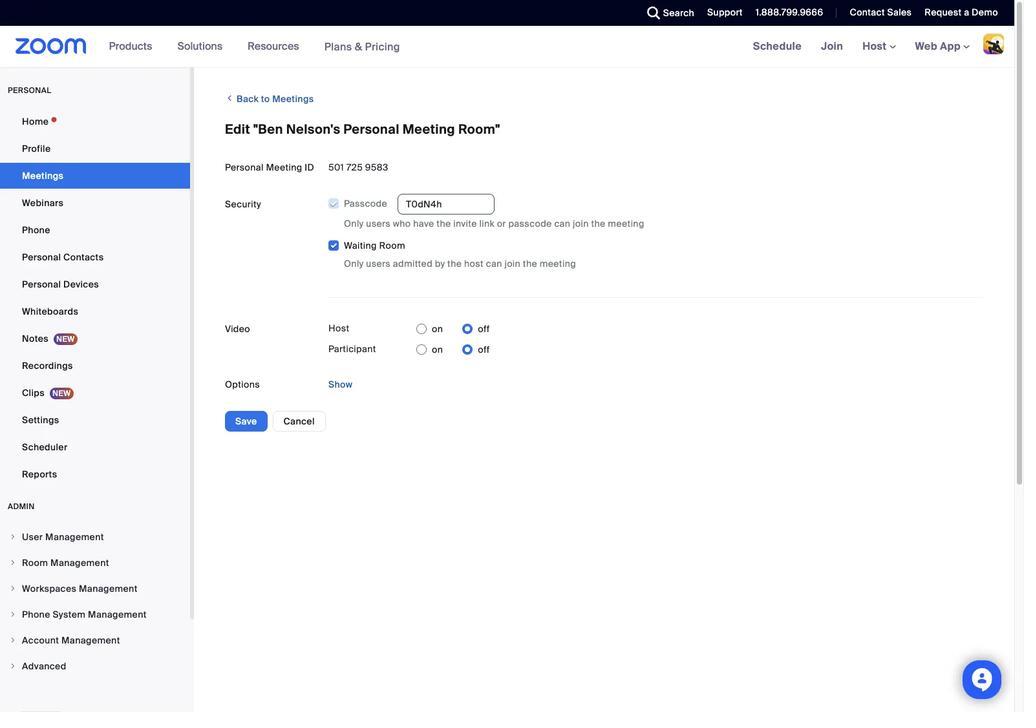 Task type: describe. For each thing, give the bounding box(es) containing it.
meetings inside personal menu menu
[[22, 170, 64, 182]]

have
[[413, 218, 434, 230]]

right image for room
[[9, 559, 17, 567]]

personal contacts
[[22, 252, 104, 263]]

phone link
[[0, 217, 190, 243]]

show
[[328, 379, 353, 391]]

demo
[[972, 6, 998, 18]]

workspaces management
[[22, 583, 138, 595]]

back
[[237, 93, 259, 105]]

profile
[[22, 143, 51, 155]]

meetings link
[[0, 163, 190, 189]]

reports link
[[0, 462, 190, 488]]

advanced menu item
[[0, 654, 190, 679]]

host inside meetings navigation
[[863, 39, 889, 53]]

cancel
[[284, 416, 315, 428]]

phone for phone
[[22, 224, 50, 236]]

admin menu menu
[[0, 525, 190, 680]]

save button
[[225, 411, 267, 432]]

workspaces management menu item
[[0, 577, 190, 601]]

notes link
[[0, 326, 190, 352]]

account
[[22, 635, 59, 647]]

reports
[[22, 469, 57, 480]]

admin
[[8, 502, 35, 512]]

save
[[235, 416, 257, 428]]

app
[[940, 39, 961, 53]]

host
[[464, 258, 484, 270]]

1 horizontal spatial meeting
[[403, 121, 455, 138]]

user management menu item
[[0, 525, 190, 550]]

products
[[109, 39, 152, 53]]

room management
[[22, 557, 109, 569]]

passcode
[[509, 218, 552, 230]]

security
[[225, 198, 261, 210]]

&
[[355, 40, 362, 53]]

devices
[[63, 279, 99, 290]]

whiteboards
[[22, 306, 78, 317]]

id
[[305, 162, 314, 173]]

by
[[435, 258, 445, 270]]

nelson's
[[286, 121, 340, 138]]

link
[[479, 218, 495, 230]]

schedule link
[[743, 26, 811, 67]]

management up account management menu item
[[88, 609, 147, 621]]

host button
[[863, 39, 896, 53]]

contact sales
[[850, 6, 912, 18]]

a
[[964, 6, 969, 18]]

management for room management
[[50, 557, 109, 569]]

501
[[328, 162, 344, 173]]

workspaces
[[22, 583, 76, 595]]

pricing
[[365, 40, 400, 53]]

or
[[497, 218, 506, 230]]

settings
[[22, 414, 59, 426]]

zoom logo image
[[16, 38, 86, 54]]

management for account management
[[61, 635, 120, 647]]

product information navigation
[[99, 26, 410, 68]]

off for host
[[478, 323, 490, 335]]

personal meeting id
[[225, 162, 314, 173]]

participant option group
[[416, 340, 490, 360]]

recordings
[[22, 360, 73, 372]]

options
[[225, 379, 260, 391]]

phone for phone system management
[[22, 609, 50, 621]]

whiteboards link
[[0, 299, 190, 325]]

sales
[[887, 6, 912, 18]]

security group
[[328, 194, 983, 271]]

personal up 9583
[[344, 121, 399, 138]]

web app button
[[915, 39, 970, 53]]

account management
[[22, 635, 120, 647]]

invite
[[453, 218, 477, 230]]

back to meetings link
[[225, 88, 314, 109]]

resources
[[248, 39, 299, 53]]

join
[[821, 39, 843, 53]]

who
[[393, 218, 411, 230]]

advanced
[[22, 661, 66, 672]]

room management menu item
[[0, 551, 190, 575]]

"ben
[[253, 121, 283, 138]]

scheduler link
[[0, 434, 190, 460]]

1 vertical spatial meeting
[[540, 258, 576, 270]]

management for user management
[[45, 531, 104, 543]]

personal menu menu
[[0, 109, 190, 489]]

right image for account
[[9, 637, 17, 645]]

phone system management menu item
[[0, 603, 190, 627]]

off for participant
[[478, 344, 490, 356]]

0 vertical spatial meeting
[[608, 218, 644, 230]]

0 horizontal spatial meeting
[[266, 162, 302, 173]]

725
[[346, 162, 363, 173]]

user management
[[22, 531, 104, 543]]



Task type: vqa. For each thing, say whether or not it's contained in the screenshot.
cost.
no



Task type: locate. For each thing, give the bounding box(es) containing it.
off inside host "option group"
[[478, 323, 490, 335]]

products button
[[109, 26, 158, 67]]

0 vertical spatial host
[[863, 39, 889, 53]]

1 vertical spatial phone
[[22, 609, 50, 621]]

support link
[[698, 0, 746, 26], [707, 6, 743, 18]]

1 vertical spatial meetings
[[22, 170, 64, 182]]

phone inside menu item
[[22, 609, 50, 621]]

1 vertical spatial right image
[[9, 611, 17, 619]]

web
[[915, 39, 938, 53]]

management inside menu item
[[61, 635, 120, 647]]

1 only from the top
[[344, 218, 364, 230]]

2 only from the top
[[344, 258, 364, 270]]

on inside host "option group"
[[432, 323, 443, 335]]

management
[[45, 531, 104, 543], [50, 557, 109, 569], [79, 583, 138, 595], [88, 609, 147, 621], [61, 635, 120, 647]]

right image for phone
[[9, 611, 17, 619]]

only
[[344, 218, 364, 230], [344, 258, 364, 270]]

1 vertical spatial off
[[478, 344, 490, 356]]

join right passcode
[[573, 218, 589, 230]]

request
[[925, 6, 962, 18]]

personal contacts link
[[0, 244, 190, 270]]

web app
[[915, 39, 961, 53]]

2 right image from the top
[[9, 585, 17, 593]]

join
[[573, 218, 589, 230], [505, 258, 521, 270]]

clips
[[22, 387, 45, 399]]

501 725 9583
[[328, 162, 388, 173]]

waiting room
[[344, 240, 405, 252]]

right image left workspaces
[[9, 585, 17, 593]]

0 horizontal spatial can
[[486, 258, 502, 270]]

1 horizontal spatial join
[[573, 218, 589, 230]]

left image
[[225, 92, 234, 105]]

right image for user
[[9, 533, 17, 541]]

meetings navigation
[[743, 26, 1014, 68]]

contact
[[850, 6, 885, 18]]

show button
[[328, 375, 353, 395]]

1 horizontal spatial room
[[379, 240, 405, 252]]

home
[[22, 116, 49, 127]]

1 horizontal spatial can
[[554, 218, 571, 230]]

0 horizontal spatial meeting
[[540, 258, 576, 270]]

1 vertical spatial join
[[505, 258, 521, 270]]

support
[[707, 6, 743, 18]]

phone up "account" at the left
[[22, 609, 50, 621]]

edit "ben nelson's personal meeting room"
[[225, 121, 500, 138]]

right image left advanced
[[9, 663, 17, 670]]

2 off from the top
[[478, 344, 490, 356]]

plans & pricing
[[324, 40, 400, 53]]

right image left "account" at the left
[[9, 637, 17, 645]]

personal up whiteboards
[[22, 279, 61, 290]]

meetings up webinars
[[22, 170, 64, 182]]

1 right image from the top
[[9, 533, 17, 541]]

management for workspaces management
[[79, 583, 138, 595]]

users for who
[[366, 218, 391, 230]]

1 vertical spatial users
[[366, 258, 391, 270]]

1 vertical spatial meeting
[[266, 162, 302, 173]]

0 vertical spatial meeting
[[403, 121, 455, 138]]

0 vertical spatial on
[[432, 323, 443, 335]]

0 vertical spatial room
[[379, 240, 405, 252]]

None text field
[[398, 194, 495, 215]]

personal devices link
[[0, 272, 190, 297]]

3 right image from the top
[[9, 637, 17, 645]]

search button
[[637, 0, 698, 26]]

resources button
[[248, 26, 305, 67]]

home link
[[0, 109, 190, 134]]

profile link
[[0, 136, 190, 162]]

personal up the personal devices
[[22, 252, 61, 263]]

management up advanced menu item
[[61, 635, 120, 647]]

schedule
[[753, 39, 802, 53]]

the
[[437, 218, 451, 230], [591, 218, 606, 230], [447, 258, 462, 270], [523, 258, 537, 270]]

to
[[261, 93, 270, 105]]

0 horizontal spatial join
[[505, 258, 521, 270]]

1 horizontal spatial meetings
[[272, 93, 314, 105]]

can right host
[[486, 258, 502, 270]]

right image for workspaces
[[9, 585, 17, 593]]

1 users from the top
[[366, 218, 391, 230]]

only for only users who have the invite link or passcode can join the meeting
[[344, 218, 364, 230]]

contacts
[[63, 252, 104, 263]]

on up participant option group
[[432, 323, 443, 335]]

back to meetings
[[234, 93, 314, 105]]

meeting
[[403, 121, 455, 138], [266, 162, 302, 173]]

room down user
[[22, 557, 48, 569]]

right image inside phone system management menu item
[[9, 611, 17, 619]]

banner
[[0, 26, 1014, 68]]

personal for personal contacts
[[22, 252, 61, 263]]

solutions button
[[177, 26, 228, 67]]

host down contact sales
[[863, 39, 889, 53]]

personal
[[8, 85, 51, 96]]

right image left room management
[[9, 559, 17, 567]]

right image inside workspaces management menu item
[[9, 585, 17, 593]]

waiting
[[344, 240, 377, 252]]

on inside participant option group
[[432, 344, 443, 356]]

meeting
[[608, 218, 644, 230], [540, 258, 576, 270]]

room inside menu item
[[22, 557, 48, 569]]

1 vertical spatial can
[[486, 258, 502, 270]]

room inside security group
[[379, 240, 405, 252]]

join link
[[811, 26, 853, 67]]

2 phone from the top
[[22, 609, 50, 621]]

admitted
[[393, 258, 433, 270]]

2 right image from the top
[[9, 611, 17, 619]]

0 vertical spatial meetings
[[272, 93, 314, 105]]

1 vertical spatial room
[[22, 557, 48, 569]]

1 vertical spatial host
[[328, 323, 349, 334]]

notes
[[22, 333, 48, 345]]

search
[[663, 7, 694, 19]]

webinars link
[[0, 190, 190, 216]]

host
[[863, 39, 889, 53], [328, 323, 349, 334]]

right image inside room management menu item
[[9, 559, 17, 567]]

user
[[22, 531, 43, 543]]

webinars
[[22, 197, 64, 209]]

2 on from the top
[[432, 344, 443, 356]]

0 vertical spatial off
[[478, 323, 490, 335]]

0 vertical spatial users
[[366, 218, 391, 230]]

personal for personal devices
[[22, 279, 61, 290]]

host up participant on the left top
[[328, 323, 349, 334]]

0 vertical spatial only
[[344, 218, 364, 230]]

management up room management
[[45, 531, 104, 543]]

participant
[[328, 343, 376, 355]]

only users who have the invite link or passcode can join the meeting
[[344, 218, 644, 230]]

personal devices
[[22, 279, 99, 290]]

only down waiting
[[344, 258, 364, 270]]

right image inside account management menu item
[[9, 637, 17, 645]]

meetings
[[272, 93, 314, 105], [22, 170, 64, 182]]

right image left system in the left of the page
[[9, 611, 17, 619]]

0 vertical spatial can
[[554, 218, 571, 230]]

room
[[379, 240, 405, 252], [22, 557, 48, 569]]

off down host "option group"
[[478, 344, 490, 356]]

off up participant option group
[[478, 323, 490, 335]]

edit
[[225, 121, 250, 138]]

0 vertical spatial phone
[[22, 224, 50, 236]]

1 off from the top
[[478, 323, 490, 335]]

0 horizontal spatial room
[[22, 557, 48, 569]]

off
[[478, 323, 490, 335], [478, 344, 490, 356]]

solutions
[[177, 39, 222, 53]]

profile picture image
[[983, 34, 1004, 54]]

phone down webinars
[[22, 224, 50, 236]]

management up phone system management menu item
[[79, 583, 138, 595]]

4 right image from the top
[[9, 663, 17, 670]]

request a demo
[[925, 6, 998, 18]]

1 horizontal spatial host
[[863, 39, 889, 53]]

right image inside advanced menu item
[[9, 663, 17, 670]]

meeting left 'id'
[[266, 162, 302, 173]]

users down 'waiting room'
[[366, 258, 391, 270]]

1.888.799.9666 button
[[746, 0, 827, 26], [756, 6, 823, 18]]

join right host
[[505, 258, 521, 270]]

account management menu item
[[0, 628, 190, 653]]

1 vertical spatial on
[[432, 344, 443, 356]]

users up 'waiting room'
[[366, 218, 391, 230]]

1 horizontal spatial meeting
[[608, 218, 644, 230]]

meetings right to
[[272, 93, 314, 105]]

right image inside the user management menu item
[[9, 533, 17, 541]]

2 users from the top
[[366, 258, 391, 270]]

right image
[[9, 559, 17, 567], [9, 585, 17, 593], [9, 637, 17, 645], [9, 663, 17, 670]]

scheduler
[[22, 442, 68, 453]]

management up workspaces management
[[50, 557, 109, 569]]

only up waiting
[[344, 218, 364, 230]]

can right passcode
[[554, 218, 571, 230]]

right image left user
[[9, 533, 17, 541]]

recordings link
[[0, 353, 190, 379]]

none text field inside security group
[[398, 194, 495, 215]]

personal for personal meeting id
[[225, 162, 264, 173]]

host option group
[[416, 319, 490, 340]]

contact sales link
[[840, 0, 915, 26], [850, 6, 912, 18]]

0 vertical spatial join
[[573, 218, 589, 230]]

room down who
[[379, 240, 405, 252]]

settings link
[[0, 407, 190, 433]]

plans
[[324, 40, 352, 53]]

1 on from the top
[[432, 323, 443, 335]]

right image
[[9, 533, 17, 541], [9, 611, 17, 619]]

1.888.799.9666
[[756, 6, 823, 18]]

clips link
[[0, 380, 190, 406]]

request a demo link
[[915, 0, 1014, 26], [925, 6, 998, 18]]

users for admitted
[[366, 258, 391, 270]]

on down host "option group"
[[432, 344, 443, 356]]

meeting left room"
[[403, 121, 455, 138]]

phone inside personal menu menu
[[22, 224, 50, 236]]

cancel button
[[273, 411, 326, 432]]

only for only users admitted by the host can join the meeting
[[344, 258, 364, 270]]

1 right image from the top
[[9, 559, 17, 567]]

1 vertical spatial only
[[344, 258, 364, 270]]

off inside participant option group
[[478, 344, 490, 356]]

passcode
[[344, 198, 387, 209]]

system
[[53, 609, 86, 621]]

on
[[432, 323, 443, 335], [432, 344, 443, 356]]

phone system management
[[22, 609, 147, 621]]

banner containing products
[[0, 26, 1014, 68]]

personal inside "link"
[[22, 252, 61, 263]]

0 horizontal spatial host
[[328, 323, 349, 334]]

only users admitted by the host can join the meeting
[[344, 258, 576, 270]]

can
[[554, 218, 571, 230], [486, 258, 502, 270]]

0 vertical spatial right image
[[9, 533, 17, 541]]

0 horizontal spatial meetings
[[22, 170, 64, 182]]

on for host
[[432, 323, 443, 335]]

1 phone from the top
[[22, 224, 50, 236]]

on for participant
[[432, 344, 443, 356]]

personal up security
[[225, 162, 264, 173]]



